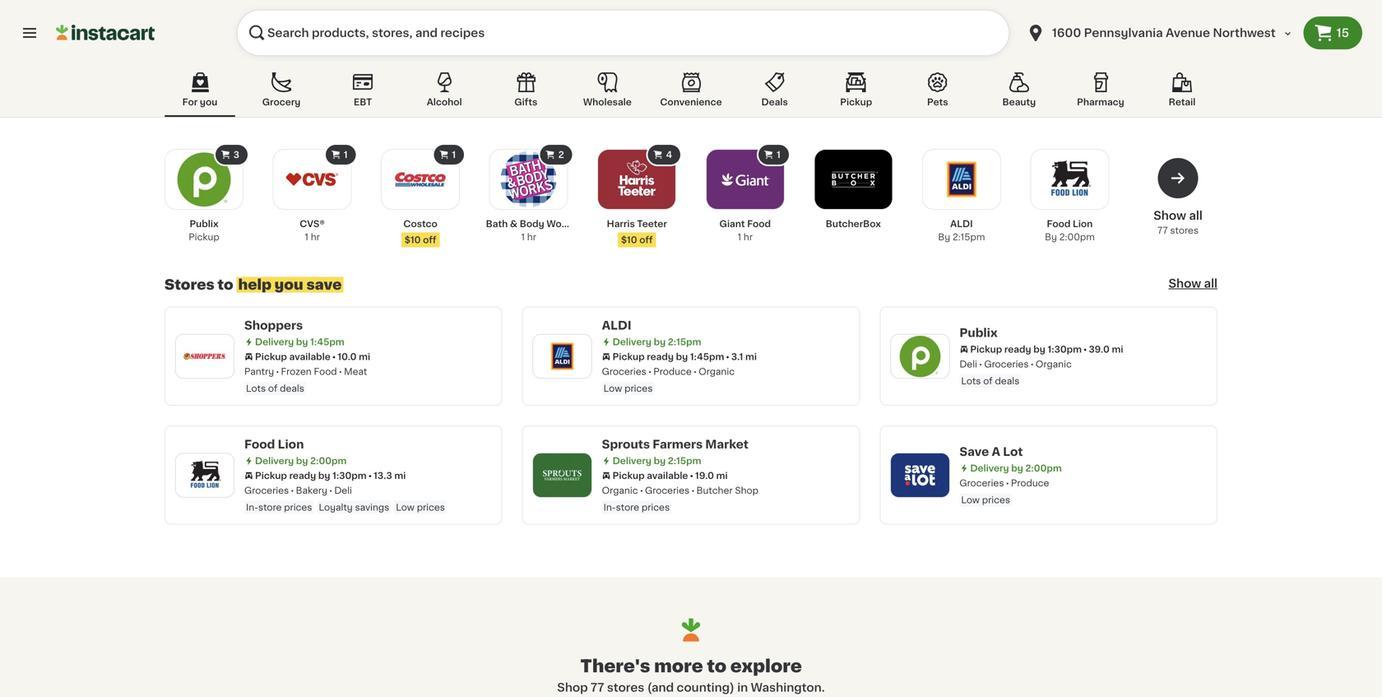 Task type: vqa. For each thing, say whether or not it's contained in the screenshot.


Task type: describe. For each thing, give the bounding box(es) containing it.
groceries bakery deli in-store prices loyalty savings low prices
[[244, 486, 445, 512]]

save a lot
[[960, 446, 1023, 458]]

northwest
[[1213, 27, 1276, 39]]

save
[[307, 278, 342, 292]]

gifts button
[[491, 69, 562, 117]]

pickup button
[[821, 69, 892, 117]]

gifts
[[515, 98, 538, 107]]

hr inside cvs® 1 hr
[[311, 233, 320, 242]]

pickup ready by 1:30pm for 13.3 mi
[[255, 471, 367, 480]]

grocery button
[[246, 69, 317, 117]]

groceries inside the deli groceries organic lots of deals
[[985, 360, 1029, 369]]

pickup available for sprouts farmers market
[[613, 471, 688, 480]]

delivery for aldi
[[613, 337, 652, 347]]

more
[[654, 658, 703, 675]]

1 inside cvs® 1 hr
[[305, 233, 309, 242]]

low inside groceries bakery deli in-store prices loyalty savings low prices
[[396, 503, 415, 512]]

explore
[[731, 658, 802, 675]]

beauty button
[[984, 69, 1055, 117]]

food inside giant food 1 hr
[[748, 219, 771, 228]]

meat
[[344, 367, 367, 376]]

ready for food lion
[[289, 471, 316, 480]]

savings
[[355, 503, 390, 512]]

butcher
[[697, 486, 733, 495]]

hr inside bath & body works 1 hr
[[527, 233, 537, 242]]

show for show all
[[1169, 278, 1202, 289]]

farmers
[[653, 439, 703, 450]]

butcherbox image
[[826, 151, 882, 207]]

wholesale
[[583, 98, 632, 107]]

deli inside groceries bakery deli in-store prices loyalty savings low prices
[[334, 486, 352, 495]]

food inside food lion by 2:00pm
[[1047, 219, 1071, 228]]

grocery
[[262, 98, 301, 107]]

15
[[1337, 27, 1350, 39]]

in
[[738, 682, 748, 693]]

(and
[[648, 682, 674, 693]]

prices down 'bakery'
[[284, 503, 312, 512]]

mi for aldi
[[746, 352, 757, 361]]

stores
[[165, 278, 215, 292]]

lion for food lion
[[278, 439, 304, 450]]

19.0 mi
[[696, 471, 728, 480]]

teeter
[[637, 219, 667, 228]]

13.3
[[374, 471, 392, 480]]

a
[[992, 446, 1001, 458]]

retail button
[[1147, 69, 1218, 117]]

hr inside giant food 1 hr
[[744, 233, 753, 242]]

loyalty
[[319, 503, 353, 512]]

you inside tab panel
[[275, 278, 303, 292]]

1 horizontal spatial 1:45pm
[[690, 352, 725, 361]]

butcherbox
[[826, 219, 881, 228]]

instacart image
[[56, 23, 155, 43]]

lots inside the deli groceries organic lots of deals
[[962, 377, 981, 386]]

sprouts farmers market
[[602, 439, 749, 450]]

harris
[[607, 219, 635, 228]]

2:15pm for sprouts farmers market
[[668, 456, 702, 465]]

washington.
[[751, 682, 825, 693]]

costco $10 off
[[404, 219, 438, 244]]

produce for low
[[654, 367, 692, 376]]

aldi by 2:15pm
[[939, 219, 986, 242]]

1600 pennsylvania avenue northwest button
[[1026, 10, 1294, 56]]

wholesale button
[[572, 69, 643, 117]]

$10 inside harris teeter $10 off
[[621, 235, 638, 244]]

giant food 1 hr
[[720, 219, 771, 242]]

prices right savings
[[417, 503, 445, 512]]

stores inside show all 77 stores
[[1171, 226, 1199, 235]]

harris teeter image
[[609, 151, 665, 207]]

pickup for 10.0 mi
[[255, 352, 287, 361]]

delivery by 2:15pm for aldi
[[613, 337, 702, 347]]

help
[[238, 278, 272, 292]]

lion for food lion by 2:00pm
[[1073, 219, 1093, 228]]

publix for publix pickup
[[190, 219, 219, 228]]

aldi image
[[934, 151, 990, 207]]

10.0
[[338, 352, 357, 361]]

pantry
[[244, 367, 274, 376]]

food down pantry
[[244, 439, 275, 450]]

aldi for aldi
[[602, 320, 632, 331]]

deals button
[[740, 69, 810, 117]]

2:15pm for aldi
[[668, 337, 702, 347]]

pickup ready by 1:45pm
[[613, 352, 725, 361]]

costco
[[404, 219, 438, 228]]

beauty
[[1003, 98, 1036, 107]]

for
[[182, 98, 198, 107]]

pickup for 19.0 mi
[[613, 471, 645, 480]]

store inside groceries bakery deli in-store prices loyalty savings low prices
[[258, 503, 282, 512]]

1:30pm for 39.0 mi
[[1048, 345, 1082, 354]]

sprouts
[[602, 439, 650, 450]]

lot
[[1004, 446, 1023, 458]]

delivery by 2:00pm for save a lot
[[971, 464, 1062, 473]]

15 button
[[1304, 16, 1363, 49]]

ready for aldi
[[647, 352, 674, 361]]

cvs® image
[[284, 151, 340, 207]]

save
[[960, 446, 990, 458]]

bakery
[[296, 486, 328, 495]]

lots inside pantry frozen food meat lots of deals
[[246, 384, 266, 393]]

low inside groceries produce organic low prices
[[604, 384, 623, 393]]

food inside pantry frozen food meat lots of deals
[[314, 367, 337, 376]]

0 vertical spatial 1:45pm
[[310, 337, 345, 347]]

prices inside groceries produce organic low prices
[[625, 384, 653, 393]]

3.1 mi
[[732, 352, 757, 361]]

2 horizontal spatial ready
[[1005, 345, 1032, 354]]

cvs®
[[300, 219, 325, 228]]

1 right costco image
[[452, 150, 456, 159]]

convenience button
[[654, 69, 729, 117]]

groceries for groceries bakery deli in-store prices loyalty savings low prices
[[244, 486, 289, 495]]

1 inside giant food 1 hr
[[738, 233, 742, 242]]

to inside tab panel
[[218, 278, 234, 292]]

food lion by 2:00pm
[[1045, 219, 1095, 242]]

prices inside organic groceries butcher shop in-store prices
[[642, 503, 670, 512]]

giant
[[720, 219, 745, 228]]

retail
[[1169, 98, 1196, 107]]

food lion logo image
[[184, 454, 226, 497]]

harris teeter $10 off
[[607, 219, 667, 244]]

low inside groceries produce low prices
[[962, 495, 980, 505]]

shoppers
[[244, 320, 303, 331]]

39.0
[[1089, 345, 1110, 354]]

counting)
[[677, 682, 735, 693]]

by inside aldi by 2:15pm
[[939, 233, 951, 242]]

stores to help you save
[[165, 278, 342, 292]]

prices inside groceries produce low prices
[[983, 495, 1011, 505]]

body
[[520, 219, 545, 228]]

show all 77 stores
[[1154, 210, 1203, 235]]

in- inside organic groceries butcher shop in-store prices
[[604, 503, 616, 512]]

77 inside show all 77 stores
[[1158, 226, 1168, 235]]

groceries produce low prices
[[960, 479, 1050, 505]]

mi for sprouts farmers market
[[717, 471, 728, 480]]

&
[[510, 219, 518, 228]]

shop categories tab list
[[165, 69, 1218, 117]]

for you
[[182, 98, 218, 107]]

there's more to explore shop 77 stores (and counting) in washington.
[[557, 658, 825, 693]]

delivery for shoppers
[[255, 337, 294, 347]]

food lion image
[[1042, 151, 1098, 207]]

1600 pennsylvania avenue northwest
[[1053, 27, 1276, 39]]

4
[[666, 150, 673, 159]]

ebt
[[354, 98, 372, 107]]

stores inside there's more to explore shop 77 stores (and counting) in washington.
[[607, 682, 645, 693]]

pennsylvania
[[1085, 27, 1164, 39]]

2:00pm for food lion
[[310, 456, 347, 465]]

sprouts farmers market logo image
[[541, 454, 584, 497]]

publix pickup
[[189, 219, 220, 242]]



Task type: locate. For each thing, give the bounding box(es) containing it.
3
[[234, 150, 240, 159]]

1 vertical spatial pickup ready by 1:30pm
[[255, 471, 367, 480]]

pantry frozen food meat lots of deals
[[244, 367, 367, 393]]

delivery by 2:15pm
[[613, 337, 702, 347], [613, 456, 702, 465]]

1 vertical spatial 2:15pm
[[668, 337, 702, 347]]

food
[[748, 219, 771, 228], [1047, 219, 1071, 228], [314, 367, 337, 376], [244, 439, 275, 450]]

1 store from the left
[[258, 503, 282, 512]]

pickup available up frozen
[[255, 352, 331, 361]]

store down sprouts
[[616, 503, 640, 512]]

1 horizontal spatial publix
[[960, 327, 998, 339]]

pickup up the deli groceries organic lots of deals
[[971, 345, 1003, 354]]

ebt button
[[328, 69, 398, 117]]

pickup for 39.0 mi
[[971, 345, 1003, 354]]

1 horizontal spatial of
[[984, 377, 993, 386]]

pickup ready by 1:30pm up 'bakery'
[[255, 471, 367, 480]]

0 horizontal spatial lion
[[278, 439, 304, 450]]

delivery for sprouts farmers market
[[613, 456, 652, 465]]

produce for prices
[[1011, 479, 1050, 488]]

mi for shoppers
[[359, 352, 370, 361]]

pickup down the food lion
[[255, 471, 287, 480]]

aldi logo image
[[541, 335, 584, 378]]

1:30pm left 39.0
[[1048, 345, 1082, 354]]

0 vertical spatial 77
[[1158, 226, 1168, 235]]

off inside harris teeter $10 off
[[640, 235, 653, 244]]

0 vertical spatial publix
[[190, 219, 219, 228]]

prices down a
[[983, 495, 1011, 505]]

organic inside the deli groceries organic lots of deals
[[1036, 360, 1072, 369]]

1:30pm for 13.3 mi
[[333, 471, 367, 480]]

delivery
[[255, 337, 294, 347], [613, 337, 652, 347], [255, 456, 294, 465], [613, 456, 652, 465], [971, 464, 1010, 473]]

groceries inside groceries bakery deli in-store prices loyalty savings low prices
[[244, 486, 289, 495]]

1 horizontal spatial pickup ready by 1:30pm
[[971, 345, 1082, 354]]

groceries inside groceries produce organic low prices
[[602, 367, 647, 376]]

publix for publix
[[960, 327, 998, 339]]

1 vertical spatial produce
[[1011, 479, 1050, 488]]

delivery up pickup ready by 1:45pm
[[613, 337, 652, 347]]

produce inside groceries produce low prices
[[1011, 479, 1050, 488]]

by down food lion 'image'
[[1045, 233, 1058, 242]]

2:00pm up groceries produce low prices
[[1026, 464, 1062, 473]]

publix up the deli groceries organic lots of deals
[[960, 327, 998, 339]]

pickup available for shoppers
[[255, 352, 331, 361]]

low up sprouts
[[604, 384, 623, 393]]

1:45pm up 10.0 at the left of page
[[310, 337, 345, 347]]

store inside organic groceries butcher shop in-store prices
[[616, 503, 640, 512]]

19.0
[[696, 471, 714, 480]]

pickup up groceries produce organic low prices on the bottom
[[613, 352, 645, 361]]

alcohol button
[[409, 69, 480, 117]]

3 hr from the left
[[744, 233, 753, 242]]

deals inside pantry frozen food meat lots of deals
[[280, 384, 304, 393]]

mi right 39.0
[[1112, 345, 1124, 354]]

prices down pickup ready by 1:45pm
[[625, 384, 653, 393]]

show for show all 77 stores
[[1154, 210, 1187, 221]]

all
[[1190, 210, 1203, 221], [1205, 278, 1218, 289]]

deli groceries organic lots of deals
[[960, 360, 1072, 386]]

mi up butcher
[[717, 471, 728, 480]]

deals down frozen
[[280, 384, 304, 393]]

0 vertical spatial pickup ready by 1:30pm
[[971, 345, 1082, 354]]

1 vertical spatial aldi
[[602, 320, 632, 331]]

2 horizontal spatial organic
[[1036, 360, 1072, 369]]

1 vertical spatial 1:30pm
[[333, 471, 367, 480]]

pickup for 3.1 mi
[[613, 352, 645, 361]]

hr down the body at the left top of the page
[[527, 233, 537, 242]]

aldi for aldi by 2:15pm
[[951, 219, 973, 228]]

2:15pm inside aldi by 2:15pm
[[953, 233, 986, 242]]

0 vertical spatial deli
[[960, 360, 978, 369]]

2 delivery by 2:15pm from the top
[[613, 456, 702, 465]]

of inside pantry frozen food meat lots of deals
[[268, 384, 278, 393]]

costco image
[[393, 151, 449, 207]]

ready
[[1005, 345, 1032, 354], [647, 352, 674, 361], [289, 471, 316, 480]]

0 horizontal spatial available
[[289, 352, 331, 361]]

1 horizontal spatial pickup available
[[613, 471, 688, 480]]

1 horizontal spatial available
[[647, 471, 688, 480]]

2:15pm
[[953, 233, 986, 242], [668, 337, 702, 347], [668, 456, 702, 465]]

pickup
[[841, 98, 873, 107], [189, 233, 220, 242], [971, 345, 1003, 354], [255, 352, 287, 361], [613, 352, 645, 361], [255, 471, 287, 480], [613, 471, 645, 480]]

1 horizontal spatial shop
[[735, 486, 759, 495]]

0 horizontal spatial 1:30pm
[[333, 471, 367, 480]]

show all button
[[1169, 275, 1218, 292]]

delivery by 2:15pm up pickup ready by 1:45pm
[[613, 337, 702, 347]]

by
[[296, 337, 308, 347], [654, 337, 666, 347], [1034, 345, 1046, 354], [676, 352, 688, 361], [296, 456, 308, 465], [654, 456, 666, 465], [1012, 464, 1024, 473], [318, 471, 330, 480]]

prices down sprouts farmers market
[[642, 503, 670, 512]]

aldi up pickup ready by 1:45pm
[[602, 320, 632, 331]]

0 horizontal spatial deals
[[280, 384, 304, 393]]

1 horizontal spatial lion
[[1073, 219, 1093, 228]]

stores down there's
[[607, 682, 645, 693]]

deli inside the deli groceries organic lots of deals
[[960, 360, 978, 369]]

1 delivery by 2:15pm from the top
[[613, 337, 702, 347]]

publix logo image
[[899, 335, 942, 378]]

shop right butcher
[[735, 486, 759, 495]]

lots
[[962, 377, 981, 386], [246, 384, 266, 393]]

food right frozen
[[314, 367, 337, 376]]

off
[[423, 235, 437, 244], [640, 235, 653, 244]]

1 horizontal spatial off
[[640, 235, 653, 244]]

mi right 13.3
[[395, 471, 406, 480]]

1600
[[1053, 27, 1082, 39]]

lion down food lion 'image'
[[1073, 219, 1093, 228]]

deli
[[960, 360, 978, 369], [334, 486, 352, 495]]

aldi down the aldi image
[[951, 219, 973, 228]]

0 horizontal spatial in-
[[246, 503, 258, 512]]

off down teeter
[[640, 235, 653, 244]]

shop down there's
[[557, 682, 588, 693]]

hr down giant
[[744, 233, 753, 242]]

0 horizontal spatial delivery by 2:00pm
[[255, 456, 347, 465]]

to inside there's more to explore shop 77 stores (and counting) in washington.
[[707, 658, 727, 675]]

show down show all 77 stores at right
[[1169, 278, 1202, 289]]

pickup up butcherbox image
[[841, 98, 873, 107]]

delivery by 2:00pm
[[255, 456, 347, 465], [971, 464, 1062, 473]]

frozen
[[281, 367, 312, 376]]

1:30pm up groceries bakery deli in-store prices loyalty savings low prices
[[333, 471, 367, 480]]

publix image
[[176, 151, 232, 207]]

avenue
[[1166, 27, 1211, 39]]

pickup inside button
[[841, 98, 873, 107]]

delivery down shoppers
[[255, 337, 294, 347]]

all inside popup button
[[1205, 278, 1218, 289]]

2:15pm down the aldi image
[[953, 233, 986, 242]]

0 horizontal spatial $10
[[405, 235, 421, 244]]

delivery by 2:15pm for sprouts farmers market
[[613, 456, 702, 465]]

0 vertical spatial pickup available
[[255, 352, 331, 361]]

available for shoppers
[[289, 352, 331, 361]]

organic for deli groceries organic lots of deals
[[1036, 360, 1072, 369]]

mi up meat
[[359, 352, 370, 361]]

1 down giant
[[738, 233, 742, 242]]

1 horizontal spatial deals
[[995, 377, 1020, 386]]

1 horizontal spatial $10
[[621, 235, 638, 244]]

low right savings
[[396, 503, 415, 512]]

1 horizontal spatial deli
[[960, 360, 978, 369]]

pickup for 13.3 mi
[[255, 471, 287, 480]]

2:15pm up pickup ready by 1:45pm
[[668, 337, 702, 347]]

show all
[[1169, 278, 1218, 289]]

0 horizontal spatial 1:45pm
[[310, 337, 345, 347]]

2 vertical spatial 2:15pm
[[668, 456, 702, 465]]

delivery for save a lot
[[971, 464, 1010, 473]]

in- inside groceries bakery deli in-store prices loyalty savings low prices
[[246, 503, 258, 512]]

groceries inside groceries produce low prices
[[960, 479, 1005, 488]]

delivery by 2:00pm for food lion
[[255, 456, 347, 465]]

1 vertical spatial all
[[1205, 278, 1218, 289]]

lots down pantry
[[246, 384, 266, 393]]

delivery down 'save a lot'
[[971, 464, 1010, 473]]

0 horizontal spatial lots
[[246, 384, 266, 393]]

0 horizontal spatial publix
[[190, 219, 219, 228]]

1 horizontal spatial store
[[616, 503, 640, 512]]

0 vertical spatial to
[[218, 278, 234, 292]]

1 horizontal spatial stores
[[1171, 226, 1199, 235]]

pickup available
[[255, 352, 331, 361], [613, 471, 688, 480]]

$10 down costco
[[405, 235, 421, 244]]

pickup up stores
[[189, 233, 220, 242]]

off inside costco $10 off
[[423, 235, 437, 244]]

pharmacy
[[1077, 98, 1125, 107]]

by inside food lion by 2:00pm
[[1045, 233, 1058, 242]]

groceries for groceries produce low prices
[[960, 479, 1005, 488]]

1:45pm left 3.1
[[690, 352, 725, 361]]

0 vertical spatial 1:30pm
[[1048, 345, 1082, 354]]

2:00pm for save a lot
[[1026, 464, 1062, 473]]

1 inside bath & body works 1 hr
[[521, 233, 525, 242]]

ready up the deli groceries organic lots of deals
[[1005, 345, 1032, 354]]

deals up 'lot'
[[995, 377, 1020, 386]]

organic for groceries produce organic low prices
[[699, 367, 735, 376]]

you inside "for you" 'button'
[[200, 98, 218, 107]]

delivery by 2:15pm down sprouts farmers market
[[613, 456, 702, 465]]

food down food lion 'image'
[[1047, 219, 1071, 228]]

1 horizontal spatial organic
[[699, 367, 735, 376]]

1 vertical spatial pickup available
[[613, 471, 688, 480]]

pets
[[928, 98, 949, 107]]

0 vertical spatial available
[[289, 352, 331, 361]]

$10 down harris
[[621, 235, 638, 244]]

1 vertical spatial lion
[[278, 439, 304, 450]]

available up organic groceries butcher shop in-store prices
[[647, 471, 688, 480]]

produce down 'lot'
[[1011, 479, 1050, 488]]

0 horizontal spatial of
[[268, 384, 278, 393]]

mi right 3.1
[[746, 352, 757, 361]]

1 down cvs®
[[305, 233, 309, 242]]

1 $10 from the left
[[405, 235, 421, 244]]

pickup ready by 1:30pm
[[971, 345, 1082, 354], [255, 471, 367, 480]]

publix down publix image
[[190, 219, 219, 228]]

2:00pm
[[1060, 233, 1095, 242], [310, 456, 347, 465], [1026, 464, 1062, 473]]

produce inside groceries produce organic low prices
[[654, 367, 692, 376]]

0 horizontal spatial produce
[[654, 367, 692, 376]]

pickup ready by 1:30pm for 39.0 mi
[[971, 345, 1082, 354]]

0 vertical spatial aldi
[[951, 219, 973, 228]]

delivery by 1:45pm
[[255, 337, 345, 347]]

shop inside organic groceries butcher shop in-store prices
[[735, 486, 759, 495]]

0 horizontal spatial you
[[200, 98, 218, 107]]

1 horizontal spatial 77
[[1158, 226, 1168, 235]]

1 horizontal spatial by
[[1045, 233, 1058, 242]]

low down save in the right of the page
[[962, 495, 980, 505]]

available down delivery by 1:45pm
[[289, 352, 331, 361]]

2 hr from the left
[[527, 233, 537, 242]]

bath & body works 1 hr
[[486, 219, 576, 242]]

0 vertical spatial lion
[[1073, 219, 1093, 228]]

0 vertical spatial show
[[1154, 210, 1187, 221]]

in- down sprouts
[[604, 503, 616, 512]]

0 horizontal spatial aldi
[[602, 320, 632, 331]]

deli right publix logo at right
[[960, 360, 978, 369]]

in- down the food lion
[[246, 503, 258, 512]]

shoppers logo image
[[184, 335, 226, 378]]

hr down cvs®
[[311, 233, 320, 242]]

convenience
[[660, 98, 722, 107]]

there's
[[580, 658, 651, 675]]

of
[[984, 377, 993, 386], [268, 384, 278, 393]]

0 horizontal spatial pickup ready by 1:30pm
[[255, 471, 367, 480]]

pickup up pantry
[[255, 352, 287, 361]]

all inside show all 77 stores
[[1190, 210, 1203, 221]]

publix
[[190, 219, 219, 228], [960, 327, 998, 339]]

0 vertical spatial delivery by 2:15pm
[[613, 337, 702, 347]]

of down pantry
[[268, 384, 278, 393]]

0 horizontal spatial stores
[[607, 682, 645, 693]]

show up show all popup button
[[1154, 210, 1187, 221]]

groceries
[[985, 360, 1029, 369], [602, 367, 647, 376], [960, 479, 1005, 488], [244, 486, 289, 495], [645, 486, 690, 495]]

low
[[604, 384, 623, 393], [962, 495, 980, 505], [396, 503, 415, 512]]

1 vertical spatial show
[[1169, 278, 1202, 289]]

0 vertical spatial all
[[1190, 210, 1203, 221]]

all for show all
[[1205, 278, 1218, 289]]

mi
[[1112, 345, 1124, 354], [359, 352, 370, 361], [746, 352, 757, 361], [395, 471, 406, 480], [717, 471, 728, 480]]

pets button
[[903, 69, 974, 117]]

2 by from the left
[[1045, 233, 1058, 242]]

deli up loyalty
[[334, 486, 352, 495]]

2 horizontal spatial hr
[[744, 233, 753, 242]]

shop inside there's more to explore shop 77 stores (and counting) in washington.
[[557, 682, 588, 693]]

organic inside groceries produce organic low prices
[[699, 367, 735, 376]]

2 off from the left
[[640, 235, 653, 244]]

2:15pm down farmers
[[668, 456, 702, 465]]

1 vertical spatial you
[[275, 278, 303, 292]]

show inside popup button
[[1169, 278, 1202, 289]]

organic inside organic groceries butcher shop in-store prices
[[602, 486, 638, 495]]

you right help
[[275, 278, 303, 292]]

1:30pm
[[1048, 345, 1082, 354], [333, 471, 367, 480]]

butcherbox link
[[811, 149, 897, 230]]

off down costco
[[423, 235, 437, 244]]

groceries inside organic groceries butcher shop in-store prices
[[645, 486, 690, 495]]

1 vertical spatial delivery by 2:15pm
[[613, 456, 702, 465]]

food right giant
[[748, 219, 771, 228]]

1 off from the left
[[423, 235, 437, 244]]

1 vertical spatial 77
[[591, 682, 604, 693]]

0 vertical spatial produce
[[654, 367, 692, 376]]

deals
[[762, 98, 788, 107]]

10.0 mi
[[338, 352, 370, 361]]

0 horizontal spatial pickup available
[[255, 352, 331, 361]]

market
[[706, 439, 749, 450]]

bath & body works image
[[501, 151, 557, 207]]

1 horizontal spatial to
[[707, 658, 727, 675]]

pickup available up organic groceries butcher shop in-store prices
[[613, 471, 688, 480]]

for you button
[[165, 69, 235, 117]]

0 horizontal spatial organic
[[602, 486, 638, 495]]

$10 inside costco $10 off
[[405, 235, 421, 244]]

organic groceries butcher shop in-store prices
[[602, 486, 759, 512]]

77 inside there's more to explore shop 77 stores (and counting) in washington.
[[591, 682, 604, 693]]

2 in- from the left
[[604, 503, 616, 512]]

1 vertical spatial 1:45pm
[[690, 352, 725, 361]]

1 down the body at the left top of the page
[[521, 233, 525, 242]]

lion up 'bakery'
[[278, 439, 304, 450]]

0 vertical spatial shop
[[735, 486, 759, 495]]

1 horizontal spatial delivery by 2:00pm
[[971, 464, 1062, 473]]

1 right cvs® image
[[344, 150, 348, 159]]

pickup down sprouts
[[613, 471, 645, 480]]

1 horizontal spatial you
[[275, 278, 303, 292]]

tab panel
[[156, 143, 1226, 525]]

1 vertical spatial stores
[[607, 682, 645, 693]]

delivery for food lion
[[255, 456, 294, 465]]

1
[[344, 150, 348, 159], [452, 150, 456, 159], [777, 150, 781, 159], [305, 233, 309, 242], [521, 233, 525, 242], [738, 233, 742, 242]]

1 horizontal spatial hr
[[527, 233, 537, 242]]

2 horizontal spatial low
[[962, 495, 980, 505]]

delivery by 2:00pm down 'lot'
[[971, 464, 1062, 473]]

1 by from the left
[[939, 233, 951, 242]]

2:00pm inside food lion by 2:00pm
[[1060, 233, 1095, 242]]

delivery down sprouts
[[613, 456, 652, 465]]

1600 pennsylvania avenue northwest button
[[1016, 10, 1304, 56]]

1 horizontal spatial 1:30pm
[[1048, 345, 1082, 354]]

stores
[[1171, 226, 1199, 235], [607, 682, 645, 693]]

hr
[[311, 233, 320, 242], [527, 233, 537, 242], [744, 233, 753, 242]]

publix inside publix pickup
[[190, 219, 219, 228]]

0 horizontal spatial hr
[[311, 233, 320, 242]]

1 horizontal spatial aldi
[[951, 219, 973, 228]]

all for show all 77 stores
[[1190, 210, 1203, 221]]

None search field
[[237, 10, 1010, 56]]

groceries for groceries produce organic low prices
[[602, 367, 647, 376]]

produce down pickup ready by 1:45pm
[[654, 367, 692, 376]]

you
[[200, 98, 218, 107], [275, 278, 303, 292]]

1 horizontal spatial all
[[1205, 278, 1218, 289]]

1 vertical spatial shop
[[557, 682, 588, 693]]

0 horizontal spatial store
[[258, 503, 282, 512]]

2:00pm up 'bakery'
[[310, 456, 347, 465]]

delivery down the food lion
[[255, 456, 294, 465]]

alcohol
[[427, 98, 462, 107]]

giant food image
[[718, 151, 774, 207]]

lion inside food lion by 2:00pm
[[1073, 219, 1093, 228]]

ready up 'bakery'
[[289, 471, 316, 480]]

save a lot logo image
[[899, 454, 942, 497]]

deals inside the deli groceries organic lots of deals
[[995, 377, 1020, 386]]

delivery by 2:00pm down the food lion
[[255, 456, 347, 465]]

0 horizontal spatial all
[[1190, 210, 1203, 221]]

2 $10 from the left
[[621, 235, 638, 244]]

39.0 mi
[[1089, 345, 1124, 354]]

0 vertical spatial you
[[200, 98, 218, 107]]

1 in- from the left
[[246, 503, 258, 512]]

shop
[[735, 486, 759, 495], [557, 682, 588, 693]]

Search field
[[237, 10, 1010, 56]]

3.1
[[732, 352, 743, 361]]

of inside the deli groceries organic lots of deals
[[984, 377, 993, 386]]

0 horizontal spatial to
[[218, 278, 234, 292]]

works
[[547, 219, 576, 228]]

0 vertical spatial stores
[[1171, 226, 1199, 235]]

0 horizontal spatial off
[[423, 235, 437, 244]]

of up 'save a lot'
[[984, 377, 993, 386]]

aldi inside aldi by 2:15pm
[[951, 219, 973, 228]]

store down the food lion
[[258, 503, 282, 512]]

2 store from the left
[[616, 503, 640, 512]]

1 hr from the left
[[311, 233, 320, 242]]

2
[[559, 150, 564, 159]]

by down the aldi image
[[939, 233, 951, 242]]

1 horizontal spatial ready
[[647, 352, 674, 361]]

2:00pm down food lion 'image'
[[1060, 233, 1095, 242]]

to left help
[[218, 278, 234, 292]]

produce
[[654, 367, 692, 376], [1011, 479, 1050, 488]]

pharmacy button
[[1066, 69, 1137, 117]]

1 horizontal spatial lots
[[962, 377, 981, 386]]

to up counting)
[[707, 658, 727, 675]]

bath
[[486, 219, 508, 228]]

stores up show all popup button
[[1171, 226, 1199, 235]]

mi for food lion
[[395, 471, 406, 480]]

1 vertical spatial available
[[647, 471, 688, 480]]

1 vertical spatial deli
[[334, 486, 352, 495]]

tab panel containing stores to
[[156, 143, 1226, 525]]

pickup ready by 1:30pm up the deli groceries organic lots of deals
[[971, 345, 1082, 354]]

0 horizontal spatial by
[[939, 233, 951, 242]]

you right for
[[200, 98, 218, 107]]

1 horizontal spatial low
[[604, 384, 623, 393]]

lots right publix logo at right
[[962, 377, 981, 386]]

show inside show all 77 stores
[[1154, 210, 1187, 221]]

1 right giant food image
[[777, 150, 781, 159]]

deals
[[995, 377, 1020, 386], [280, 384, 304, 393]]

ready up groceries produce organic low prices on the bottom
[[647, 352, 674, 361]]

0 vertical spatial 2:15pm
[[953, 233, 986, 242]]

1 vertical spatial publix
[[960, 327, 998, 339]]

cvs® 1 hr
[[300, 219, 325, 242]]

0 horizontal spatial shop
[[557, 682, 588, 693]]

13.3 mi
[[374, 471, 406, 480]]

1 horizontal spatial in-
[[604, 503, 616, 512]]

available for sprouts farmers market
[[647, 471, 688, 480]]

0 horizontal spatial 77
[[591, 682, 604, 693]]

0 horizontal spatial ready
[[289, 471, 316, 480]]

0 horizontal spatial low
[[396, 503, 415, 512]]

0 horizontal spatial deli
[[334, 486, 352, 495]]

77
[[1158, 226, 1168, 235], [591, 682, 604, 693]]

1 vertical spatial to
[[707, 658, 727, 675]]

groceries produce organic low prices
[[602, 367, 735, 393]]



